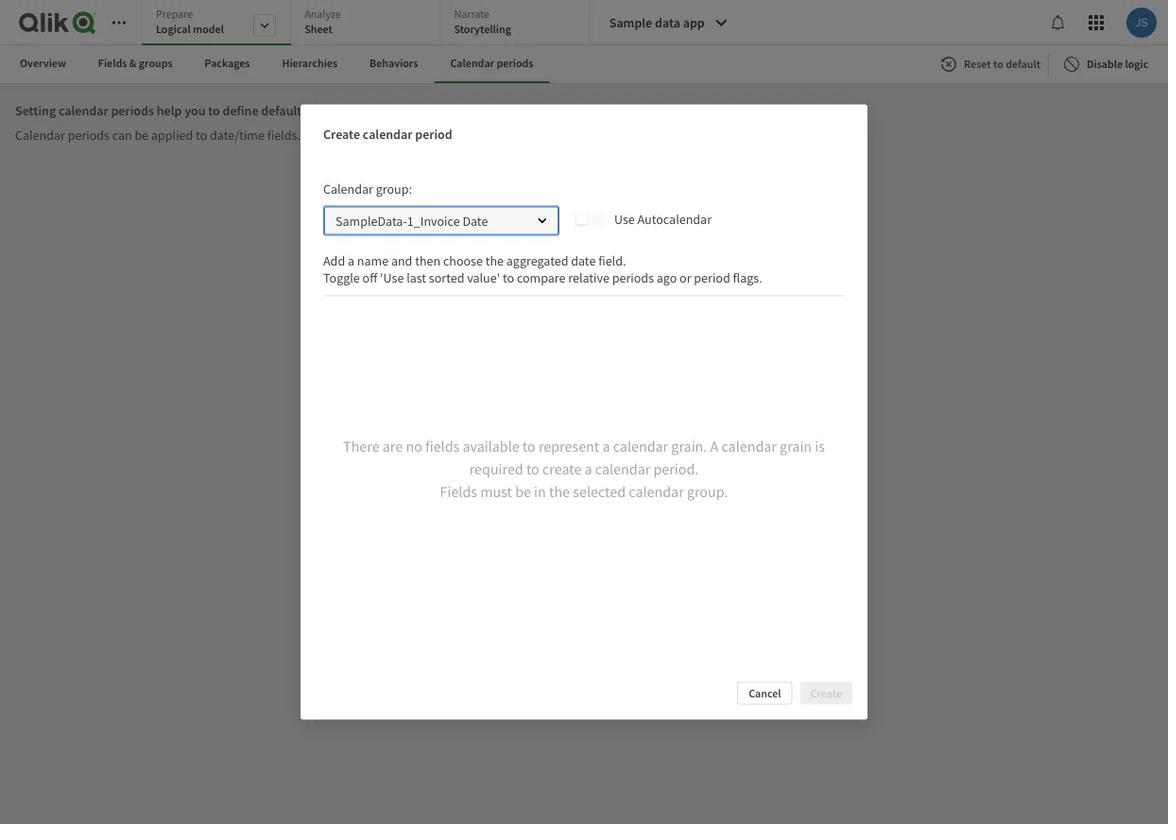 Task type: locate. For each thing, give the bounding box(es) containing it.
calendar up sampledata-
[[323, 180, 373, 197]]

be inside there are no fields available to represent a calendar grain. a calendar grain is required to create a calendar period. fields must be in the selected calendar group.
[[515, 482, 531, 501]]

fields left must
[[440, 482, 477, 501]]

are
[[441, 127, 459, 144], [383, 437, 403, 456]]

storytelling
[[454, 22, 511, 36]]

1 horizontal spatial the
[[549, 482, 570, 501]]

fields left &
[[98, 56, 127, 70]]

0 vertical spatial is
[[602, 127, 610, 144]]

1 vertical spatial the
[[549, 482, 570, 501]]

if
[[543, 127, 550, 144]]

0 vertical spatial be
[[135, 127, 149, 144]]

date
[[463, 212, 488, 229]]

add
[[323, 252, 345, 269]]

fields & groups button
[[82, 45, 189, 83]]

0 horizontal spatial calendar
[[15, 127, 65, 144]]

1 vertical spatial be
[[515, 482, 531, 501]]

period inside add a name and then choose the aggregated date field. toggle off 'use last sorted value' to compare relative periods ago or period flags.
[[694, 269, 730, 286]]

to right value'
[[503, 269, 514, 286]]

0 horizontal spatial fields
[[98, 56, 127, 70]]

sample data app button
[[598, 8, 741, 38]]

period down period.
[[697, 487, 733, 504]]

default up fields.
[[261, 102, 302, 119]]

no left fields
[[406, 437, 422, 456]]

periods up can
[[111, 102, 154, 119]]

be inside setting calendar periods help you to define default time periods for insights calendar periods can be applied to date/time fields. default calendar periods are set by insights if no input is provided.
[[135, 127, 149, 144]]

tab list down sheet
[[4, 45, 584, 83]]

required
[[469, 460, 523, 479]]

application
[[0, 0, 1168, 824]]

periods up new
[[600, 462, 649, 481]]

0 horizontal spatial be
[[135, 127, 149, 144]]

0 horizontal spatial default
[[261, 102, 302, 119]]

the inside add a name and then choose the aggregated date field. toggle off 'use last sorted value' to compare relative periods ago or period flags.
[[485, 252, 504, 269]]

disable logic
[[1087, 57, 1149, 71]]

is right "grain"
[[815, 437, 825, 456]]

2 horizontal spatial calendar
[[450, 56, 494, 70]]

create down create
[[572, 487, 608, 504]]

0 vertical spatial the
[[485, 252, 504, 269]]

then
[[415, 252, 441, 269]]

periods left for
[[333, 102, 376, 119]]

1_invoice
[[407, 212, 460, 229]]

calendar group:
[[323, 180, 412, 197]]

0 vertical spatial insights
[[398, 102, 443, 119]]

a right add
[[348, 252, 354, 269]]

fields.
[[267, 127, 300, 144]]

1 horizontal spatial default
[[1006, 57, 1041, 71]]

0 vertical spatial default
[[1006, 57, 1041, 71]]

create inside dialog
[[323, 126, 360, 143]]

no down there
[[351, 487, 367, 504]]

a up selected
[[585, 460, 592, 479]]

calendar for calendar group:
[[323, 180, 373, 197]]

fields
[[425, 437, 460, 456]]

analyze sheet
[[305, 7, 341, 36]]

to inside add a name and then choose the aggregated date field. toggle off 'use last sorted value' to compare relative periods ago or period flags.
[[503, 269, 514, 286]]

0 vertical spatial calendar
[[450, 56, 494, 70]]

1 horizontal spatial is
[[815, 437, 825, 456]]

hierarchies
[[282, 56, 337, 70]]

be
[[135, 127, 149, 144], [515, 482, 531, 501]]

periods down storytelling at the left of page
[[497, 56, 533, 70]]

0 vertical spatial create
[[323, 126, 360, 143]]

no up in
[[519, 462, 537, 481]]

be right can
[[135, 127, 149, 144]]

period left the set
[[415, 126, 452, 143]]

0 vertical spatial period
[[415, 126, 452, 143]]

1 vertical spatial insights
[[497, 127, 540, 144]]

the right in
[[549, 482, 570, 501]]

0 horizontal spatial create
[[323, 126, 360, 143]]

default inside setting calendar periods help you to define default time periods for insights calendar periods can be applied to date/time fields. default calendar periods are set by insights if no input is provided.
[[261, 102, 302, 119]]

period right or
[[694, 269, 730, 286]]

are inside setting calendar periods help you to define default time periods for insights calendar periods can be applied to date/time fields. default calendar periods are set by insights if no input is provided.
[[441, 127, 459, 144]]

periods
[[497, 56, 533, 70], [111, 102, 154, 119], [333, 102, 376, 119], [68, 127, 110, 144], [397, 127, 439, 144], [612, 269, 654, 286], [600, 462, 649, 481], [421, 487, 463, 504]]

tab list
[[142, 0, 590, 47], [4, 45, 584, 83]]

calendar
[[450, 56, 494, 70], [15, 127, 65, 144], [323, 180, 373, 197]]

value'
[[467, 269, 500, 286]]

is inside there are no fields available to represent a calendar grain. a calendar grain is required to create a calendar period. fields must be in the selected calendar group.
[[815, 437, 825, 456]]

logical
[[156, 22, 191, 36]]

to right reset
[[993, 57, 1003, 71]]

model
[[193, 22, 224, 36]]

are right there
[[383, 437, 403, 456]]

date
[[571, 252, 596, 269]]

calendar down storytelling at the left of page
[[450, 56, 494, 70]]

calendar inside dialog
[[323, 180, 373, 197]]

0 horizontal spatial no
[[351, 487, 367, 504]]

calendar
[[59, 102, 108, 119], [363, 126, 412, 143], [346, 127, 394, 144], [613, 437, 668, 456], [722, 437, 777, 456], [595, 460, 650, 479], [540, 462, 597, 481], [629, 482, 684, 501], [370, 487, 418, 504], [646, 487, 694, 504]]

calendar down "setting"
[[15, 127, 65, 144]]

to inside button
[[993, 57, 1003, 71]]

is
[[602, 127, 610, 144], [815, 437, 825, 456]]

default inside button
[[1006, 57, 1041, 71]]

1 horizontal spatial create
[[572, 487, 608, 504]]

prepare
[[156, 7, 193, 21]]

calendar for calendar periods
[[450, 56, 494, 70]]

no
[[552, 127, 567, 144], [406, 437, 422, 456]]

the inside there are no fields available to represent a calendar grain. a calendar grain is required to create a calendar period. fields must be in the selected calendar group.
[[549, 482, 570, 501]]

you
[[184, 102, 206, 119]]

fields inside there are no fields available to represent a calendar grain. a calendar grain is required to create a calendar period. fields must be in the selected calendar group.
[[440, 482, 477, 501]]

time
[[304, 102, 331, 119]]

in
[[534, 482, 546, 501]]

periods left have
[[421, 487, 463, 504]]

is right 'input'
[[602, 127, 610, 144]]

0 horizontal spatial is
[[602, 127, 610, 144]]

1 vertical spatial create
[[572, 487, 608, 504]]

0 horizontal spatial no
[[406, 437, 422, 456]]

there are no fields available to represent a calendar grain. a calendar grain is required to create a calendar period. fields must be in the selected calendar group.
[[343, 437, 825, 501]]

must
[[480, 482, 512, 501]]

reset
[[964, 57, 991, 71]]

insights left if
[[497, 127, 540, 144]]

1 horizontal spatial insights
[[497, 127, 540, 144]]

period
[[415, 126, 452, 143], [694, 269, 730, 286], [697, 487, 733, 504]]

1 horizontal spatial no
[[552, 127, 567, 144]]

1 vertical spatial is
[[815, 437, 825, 456]]

fields inside button
[[98, 56, 127, 70]]

overview button
[[4, 45, 82, 83]]

1 horizontal spatial no
[[519, 462, 537, 481]]

1 horizontal spatial fields
[[440, 482, 477, 501]]

default right reset
[[1006, 57, 1041, 71]]

to
[[993, 57, 1003, 71], [208, 102, 220, 119], [196, 127, 207, 144], [503, 269, 514, 286], [523, 437, 536, 456], [526, 460, 539, 479], [736, 487, 747, 504]]

create
[[542, 460, 582, 479]]

flags.
[[733, 269, 762, 286]]

choose
[[443, 252, 483, 269]]

behaviors button
[[354, 45, 434, 83]]

0 horizontal spatial are
[[383, 437, 403, 456]]

1 horizontal spatial calendar
[[323, 180, 373, 197]]

no
[[519, 462, 537, 481], [351, 487, 367, 504]]

1 vertical spatial are
[[383, 437, 403, 456]]

periods inside "button"
[[497, 56, 533, 70]]

tab list containing prepare
[[142, 0, 590, 47]]

fields
[[98, 56, 127, 70], [440, 482, 477, 501]]

1 horizontal spatial are
[[441, 127, 459, 144]]

the right choose
[[485, 252, 504, 269]]

hierarchies button
[[266, 45, 354, 83]]

0 horizontal spatial the
[[485, 252, 504, 269]]

1 vertical spatial period
[[694, 269, 730, 286]]

tab list up behaviors
[[142, 0, 590, 47]]

no right if
[[552, 127, 567, 144]]

1 vertical spatial default
[[261, 102, 302, 119]]

fields & groups
[[98, 56, 173, 70]]

2 vertical spatial calendar
[[323, 180, 373, 197]]

1 vertical spatial fields
[[440, 482, 477, 501]]

applied
[[151, 127, 193, 144]]

period inside no calendar periods no calendar periods have been created. create a new calendar period to view it here.
[[697, 487, 733, 504]]

be left in
[[515, 482, 531, 501]]

sample
[[609, 14, 652, 31]]

tab list containing overview
[[4, 45, 584, 83]]

1 vertical spatial no
[[351, 487, 367, 504]]

0 vertical spatial fields
[[98, 56, 127, 70]]

packages button
[[189, 45, 266, 83]]

1 vertical spatial no
[[406, 437, 422, 456]]

aggregated
[[506, 252, 568, 269]]

a inside add a name and then choose the aggregated date field. toggle off 'use last sorted value' to compare relative periods ago or period flags.
[[348, 252, 354, 269]]

calendar inside "button"
[[450, 56, 494, 70]]

a left new
[[611, 487, 617, 504]]

a
[[348, 252, 354, 269], [602, 437, 610, 456], [585, 460, 592, 479], [611, 487, 617, 504]]

0 vertical spatial are
[[441, 127, 459, 144]]

create down the time
[[323, 126, 360, 143]]

sampledata-
[[336, 212, 407, 229]]

cancel button
[[737, 682, 793, 705]]

1 vertical spatial calendar
[[15, 127, 65, 144]]

no inside there are no fields available to represent a calendar grain. a calendar grain is required to create a calendar period. fields must be in the selected calendar group.
[[406, 437, 422, 456]]

2 vertical spatial period
[[697, 487, 733, 504]]

0 vertical spatial no
[[552, 127, 567, 144]]

calendar periods button
[[434, 45, 550, 83]]

to left view
[[736, 487, 747, 504]]

create
[[323, 126, 360, 143], [572, 487, 608, 504]]

reset to default button
[[938, 49, 1048, 79]]

default
[[1006, 57, 1041, 71], [261, 102, 302, 119]]

default
[[303, 127, 343, 144]]

insights right for
[[398, 102, 443, 119]]

cancel
[[749, 686, 781, 700]]

periods left ago
[[612, 269, 654, 286]]

overview
[[20, 56, 66, 70]]

are left the set
[[441, 127, 459, 144]]

1 horizontal spatial be
[[515, 482, 531, 501]]



Task type: describe. For each thing, give the bounding box(es) containing it.
create calendar period dialog
[[301, 104, 868, 720]]

grain.
[[671, 437, 707, 456]]

field.
[[598, 252, 626, 269]]

set
[[462, 127, 478, 144]]

0 horizontal spatial insights
[[398, 102, 443, 119]]

to down you
[[196, 127, 207, 144]]

input
[[569, 127, 599, 144]]

grain
[[780, 437, 812, 456]]

'use
[[380, 269, 404, 286]]

to right you
[[208, 102, 220, 119]]

relative
[[568, 269, 610, 286]]

disable logic button
[[1053, 49, 1164, 79]]

narrate storytelling
[[454, 7, 511, 36]]

last
[[407, 269, 426, 286]]

compare
[[517, 269, 566, 286]]

packages
[[205, 56, 250, 70]]

have
[[465, 487, 492, 504]]

periods inside add a name and then choose the aggregated date field. toggle off 'use last sorted value' to compare relative periods ago or period flags.
[[612, 269, 654, 286]]

app
[[683, 14, 705, 31]]

create calendar period
[[323, 126, 452, 143]]

analyze
[[305, 7, 341, 21]]

0 vertical spatial no
[[519, 462, 537, 481]]

define
[[223, 102, 259, 119]]

new
[[620, 487, 643, 504]]

a inside no calendar periods no calendar periods have been created. create a new calendar period to view it here.
[[611, 487, 617, 504]]

name
[[357, 252, 389, 269]]

sorted
[[429, 269, 464, 286]]

no inside setting calendar periods help you to define default time periods for insights calendar periods can be applied to date/time fields. default calendar periods are set by insights if no input is provided.
[[552, 127, 567, 144]]

autocalendar
[[638, 210, 712, 227]]

a right represent
[[602, 437, 610, 456]]

use autocalendar
[[614, 210, 712, 227]]

periods left can
[[68, 127, 110, 144]]

help
[[157, 102, 182, 119]]

to up in
[[526, 460, 539, 479]]

calendar inside setting calendar periods help you to define default time periods for insights calendar periods can be applied to date/time fields. default calendar periods are set by insights if no input is provided.
[[15, 127, 65, 144]]

here.
[[789, 487, 817, 504]]

ago
[[657, 269, 677, 286]]

represent
[[539, 437, 599, 456]]

group.
[[687, 482, 728, 501]]

view
[[750, 487, 776, 504]]

narrate
[[454, 7, 490, 21]]

periods left the set
[[397, 127, 439, 144]]

groups
[[139, 56, 173, 70]]

application containing there are no fields available to represent a calendar grain. a calendar grain is required to create a calendar period.
[[0, 0, 1168, 824]]

sampledata-1_invoice date
[[336, 212, 488, 229]]

setting calendar periods help you to define default time periods for insights calendar periods can be applied to date/time fields. default calendar periods are set by insights if no input is provided.
[[15, 102, 666, 144]]

for
[[379, 102, 395, 119]]

toggle
[[323, 269, 360, 286]]

available
[[463, 437, 519, 456]]

are inside there are no fields available to represent a calendar grain. a calendar grain is required to create a calendar period. fields must be in the selected calendar group.
[[383, 437, 403, 456]]

period.
[[654, 460, 699, 479]]

can
[[112, 127, 132, 144]]

selected
[[573, 482, 626, 501]]

&
[[129, 56, 137, 70]]

sampledata-1_invoice date button
[[323, 206, 560, 236]]

is inside setting calendar periods help you to define default time periods for insights calendar periods can be applied to date/time fields. default calendar periods are set by insights if no input is provided.
[[602, 127, 610, 144]]

off
[[363, 269, 377, 286]]

calendar periods
[[450, 56, 533, 70]]

or
[[680, 269, 691, 286]]

to inside no calendar periods no calendar periods have been created. create a new calendar period to view it here.
[[736, 487, 747, 504]]

a
[[710, 437, 719, 456]]

use
[[614, 210, 635, 227]]

create inside no calendar periods no calendar periods have been created. create a new calendar period to view it here.
[[572, 487, 608, 504]]

reset to default
[[964, 57, 1041, 71]]

created.
[[525, 487, 570, 504]]

data
[[655, 14, 680, 31]]

date/time
[[210, 127, 265, 144]]

setting
[[15, 102, 56, 119]]

sheet
[[305, 22, 333, 36]]

disable
[[1087, 57, 1123, 71]]

and
[[391, 252, 412, 269]]

add a name and then choose the aggregated date field. toggle off 'use last sorted value' to compare relative periods ago or period flags.
[[323, 252, 762, 286]]

no calendar periods no calendar periods have been created. create a new calendar period to view it here.
[[351, 462, 817, 504]]

provided.
[[613, 127, 666, 144]]

by
[[481, 127, 494, 144]]

it
[[778, 487, 786, 504]]

group:
[[376, 180, 412, 197]]

prepare logical model
[[156, 7, 224, 36]]

behaviors
[[370, 56, 418, 70]]

to right the available
[[523, 437, 536, 456]]

logic
[[1125, 57, 1149, 71]]



Task type: vqa. For each thing, say whether or not it's contained in the screenshot.
the bottom city
no



